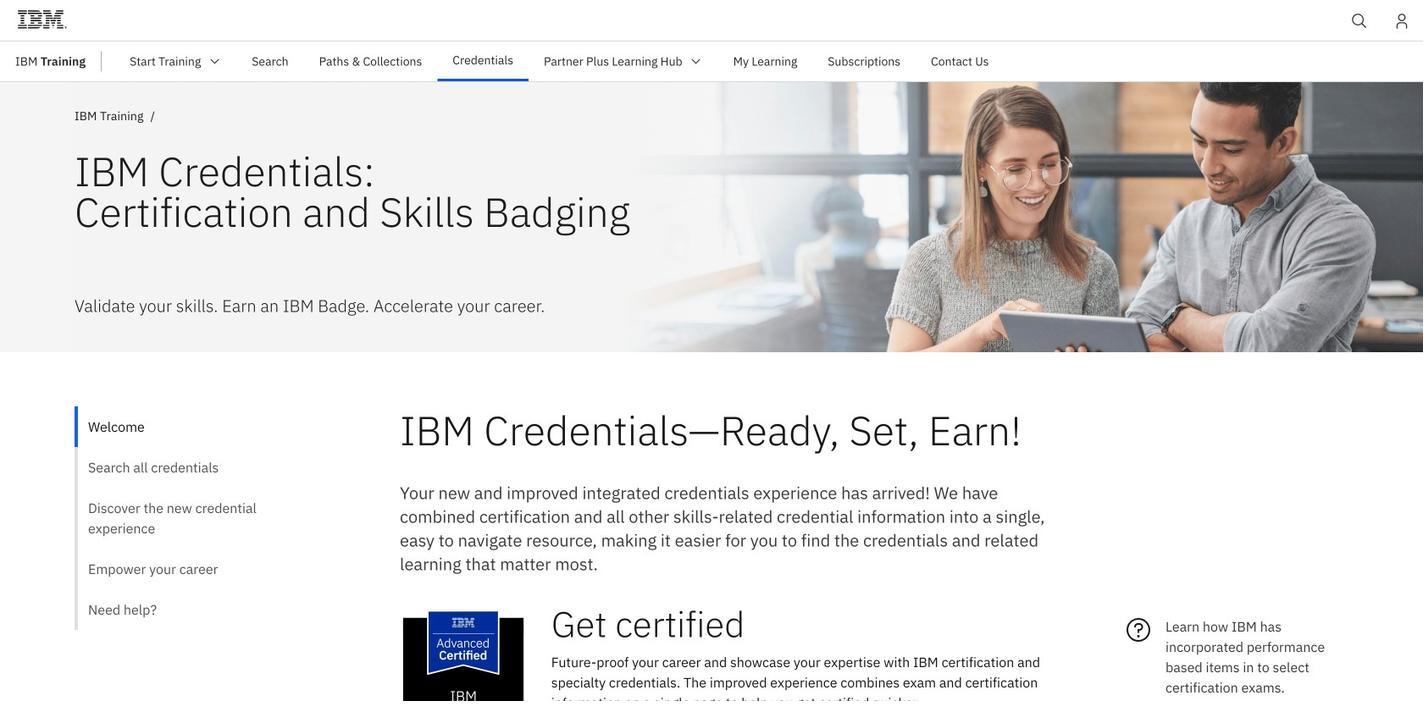Task type: describe. For each thing, give the bounding box(es) containing it.
start training image
[[208, 55, 221, 68]]

notifications image
[[1393, 13, 1410, 30]]



Task type: locate. For each thing, give the bounding box(es) containing it.
partner plus learning hub image
[[689, 55, 703, 68]]

ibm platform name element
[[0, 0, 1423, 48], [0, 42, 1423, 82], [114, 42, 1423, 81]]

search image
[[1351, 13, 1368, 30]]



Task type: vqa. For each thing, say whether or not it's contained in the screenshot.
Search Image
yes



